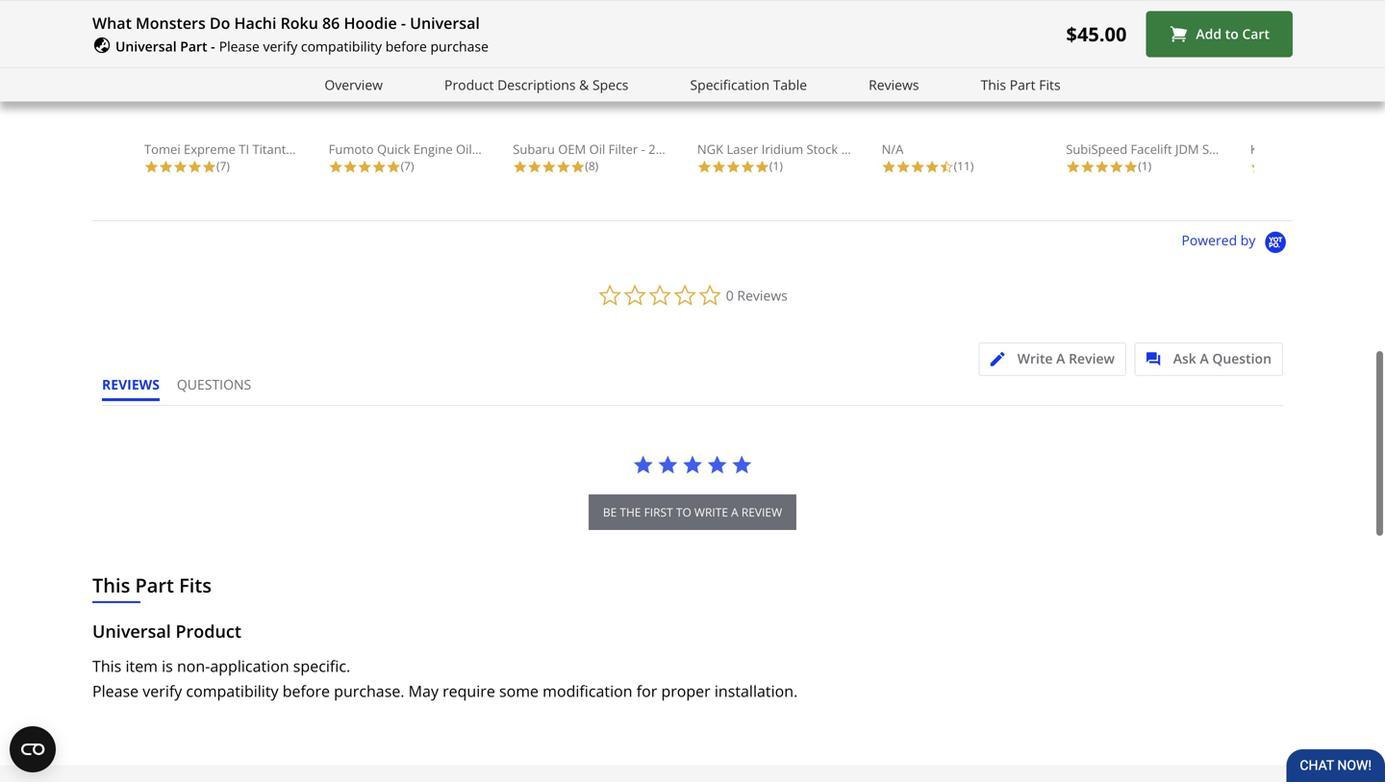 Task type: vqa. For each thing, say whether or not it's contained in the screenshot.


Task type: locate. For each thing, give the bounding box(es) containing it.
7 total reviews element
[[144, 158, 298, 174], [329, 158, 483, 174]]

2 (7) from the left
[[401, 158, 414, 173]]

0 horizontal spatial oil
[[456, 140, 472, 158]]

before down hoodie
[[385, 37, 427, 55]]

please down item
[[92, 680, 139, 701]]

review
[[1069, 349, 1115, 367]]

0 horizontal spatial before
[[283, 680, 330, 701]]

oil left drain
[[456, 140, 472, 158]]

this left item
[[92, 655, 121, 676]]

2 horizontal spatial -
[[641, 140, 645, 158]]

racing
[[1346, 140, 1385, 158]]

-
[[401, 13, 406, 33], [211, 37, 215, 55], [641, 140, 645, 158]]

this up universal product at left bottom
[[92, 572, 130, 598]]

1 horizontal spatial fits
[[1039, 75, 1061, 94]]

2015+
[[649, 140, 684, 158]]

subaru oem oil filter - 2015+ wrx
[[513, 140, 714, 158]]

wrx
[[688, 140, 714, 158]]

2 1 total reviews element from the left
[[1066, 158, 1220, 174]]

product up non-
[[176, 619, 241, 643]]

specification
[[690, 75, 770, 94]]

back...
[[335, 140, 372, 158]]

1 horizontal spatial part
[[180, 37, 207, 55]]

a inside dropdown button
[[1056, 349, 1065, 367]]

write
[[1018, 349, 1053, 367]]

fits right n/a link
[[1039, 75, 1061, 94]]

2 (1) from the left
[[1138, 158, 1152, 173]]

product descriptions & specs link
[[444, 74, 629, 96]]

reviews
[[869, 75, 919, 94], [737, 286, 788, 304]]

1 vertical spatial compatibility
[[186, 680, 279, 701]]

write
[[694, 504, 728, 520]]

fits
[[1039, 75, 1061, 94], [179, 572, 212, 598]]

0 horizontal spatial (7)
[[216, 158, 230, 173]]

2 vertical spatial universal
[[92, 619, 171, 643]]

1 vertical spatial reviews
[[737, 286, 788, 304]]

1 (7) from the left
[[216, 158, 230, 173]]

please
[[219, 37, 260, 55], [92, 680, 139, 701]]

to right "add"
[[1225, 25, 1239, 43]]

a for write
[[1056, 349, 1065, 367]]

a
[[731, 504, 739, 520]]

1 vertical spatial this part fits
[[92, 572, 212, 598]]

0 horizontal spatial reviews
[[737, 286, 788, 304]]

1 a from the left
[[1056, 349, 1065, 367]]

0 vertical spatial verify
[[263, 37, 298, 55]]

ngk
[[697, 140, 724, 158]]

1 horizontal spatial please
[[219, 37, 260, 55]]

0 horizontal spatial (1)
[[770, 158, 783, 173]]

write a review button
[[979, 342, 1126, 376]]

universal up purchase
[[410, 13, 480, 33]]

tab list
[[102, 375, 269, 405]]

fumoto quick engine oil drain valve...
[[329, 140, 551, 158]]

hachi
[[234, 13, 276, 33]]

powered by
[[1182, 231, 1259, 249]]

iridium
[[762, 140, 803, 158]]

reviews right 0
[[737, 286, 788, 304]]

0 horizontal spatial a
[[1056, 349, 1065, 367]]

universal down the monsters
[[115, 37, 177, 55]]

tomei expreme ti titantium cat-back...
[[144, 140, 372, 158]]

1 1 total reviews element from the left
[[697, 158, 851, 174]]

ti
[[239, 140, 249, 158]]

star image
[[144, 160, 159, 174], [159, 160, 173, 174], [173, 160, 188, 174], [188, 160, 202, 174], [202, 160, 216, 174], [329, 160, 343, 174], [358, 160, 372, 174], [372, 160, 386, 174], [386, 160, 401, 174], [513, 160, 527, 174], [882, 160, 896, 174], [925, 160, 939, 174], [1109, 160, 1124, 174], [1124, 160, 1138, 174], [1250, 160, 1265, 174], [657, 454, 679, 475], [682, 454, 703, 475], [707, 454, 728, 475]]

(1) right laser at the top right of the page
[[770, 158, 783, 173]]

- right "filter"
[[641, 140, 645, 158]]

1 vertical spatial please
[[92, 680, 139, 701]]

to
[[1225, 25, 1239, 43], [676, 504, 692, 520]]

1 oil from the left
[[456, 140, 472, 158]]

1 horizontal spatial before
[[385, 37, 427, 55]]

a right ask
[[1200, 349, 1209, 367]]

1 horizontal spatial compatibility
[[301, 37, 382, 55]]

0 vertical spatial fits
[[1039, 75, 1061, 94]]

is
[[162, 655, 173, 676]]

- down do
[[211, 37, 215, 55]]

1 horizontal spatial 1 total reviews element
[[1066, 158, 1220, 174]]

specification table link
[[690, 74, 807, 96]]

7 total reviews element for expreme
[[144, 158, 298, 174]]

reviews up range... at the top right
[[869, 75, 919, 94]]

0 horizontal spatial 7 total reviews element
[[144, 158, 298, 174]]

range...
[[872, 140, 918, 158]]

star image
[[343, 160, 358, 174], [527, 160, 542, 174], [542, 160, 556, 174], [556, 160, 571, 174], [571, 160, 585, 174], [697, 160, 712, 174], [712, 160, 726, 174], [726, 160, 741, 174], [741, 160, 755, 174], [755, 160, 770, 174], [896, 160, 911, 174], [911, 160, 925, 174], [1066, 160, 1081, 174], [1081, 160, 1095, 174], [1095, 160, 1109, 174], [633, 454, 654, 475], [731, 454, 753, 475]]

0 horizontal spatial this part fits
[[92, 572, 212, 598]]

stock
[[807, 140, 838, 158]]

purchase
[[430, 37, 489, 55]]

1 horizontal spatial 7 total reviews element
[[329, 158, 483, 174]]

0 horizontal spatial to
[[676, 504, 692, 520]]

0 horizontal spatial verify
[[143, 680, 182, 701]]

(1) left jdm
[[1138, 158, 1152, 173]]

1 horizontal spatial oil
[[589, 140, 605, 158]]

non-
[[177, 655, 210, 676]]

before
[[385, 37, 427, 55], [283, 680, 330, 701]]

1 vertical spatial verify
[[143, 680, 182, 701]]

1 horizontal spatial (7)
[[401, 158, 414, 173]]

filter
[[609, 140, 638, 158]]

universal part - please verify compatibility before purchase
[[115, 37, 489, 55]]

roku
[[280, 13, 318, 33]]

2 7 total reviews element from the left
[[329, 158, 483, 174]]

1 vertical spatial to
[[676, 504, 692, 520]]

part
[[180, 37, 207, 55], [1010, 75, 1036, 94], [135, 572, 174, 598]]

1 horizontal spatial to
[[1225, 25, 1239, 43]]

86
[[322, 13, 340, 33]]

1 vertical spatial -
[[211, 37, 215, 55]]

(1) for facelift
[[1138, 158, 1152, 173]]

0 vertical spatial this part fits
[[981, 75, 1061, 94]]

verify inside the this item is non-application specific. please verify compatibility before purchase. may require some modification for proper installation.
[[143, 680, 182, 701]]

1 vertical spatial universal
[[115, 37, 177, 55]]

0
[[726, 286, 734, 304]]

(7) right back...
[[401, 158, 414, 173]]

0 horizontal spatial -
[[211, 37, 215, 55]]

1 horizontal spatial a
[[1200, 349, 1209, 367]]

(7) for quick
[[401, 158, 414, 173]]

0 horizontal spatial please
[[92, 680, 139, 701]]

what
[[92, 13, 132, 33]]

2 oil from the left
[[589, 140, 605, 158]]

0 vertical spatial -
[[401, 13, 406, 33]]

- right hoodie
[[401, 13, 406, 33]]

compatibility down application
[[186, 680, 279, 701]]

open widget image
[[10, 726, 56, 773]]

to right 'first'
[[676, 504, 692, 520]]

universal for universal product
[[92, 619, 171, 643]]

0 vertical spatial compatibility
[[301, 37, 382, 55]]

0 horizontal spatial product
[[176, 619, 241, 643]]

universal up item
[[92, 619, 171, 643]]

0 horizontal spatial part
[[135, 572, 174, 598]]

2 vertical spatial this
[[92, 655, 121, 676]]

1 horizontal spatial reviews
[[869, 75, 919, 94]]

product down purchase
[[444, 75, 494, 94]]

0 horizontal spatial 1 total reviews element
[[697, 158, 851, 174]]

this
[[981, 75, 1006, 94], [92, 572, 130, 598], [92, 655, 121, 676]]

7 total reviews element for quick
[[329, 158, 483, 174]]

titantium
[[252, 140, 308, 158]]

1 horizontal spatial this part fits
[[981, 75, 1061, 94]]

verify
[[263, 37, 298, 55], [143, 680, 182, 701]]

2 horizontal spatial part
[[1010, 75, 1036, 94]]

0 vertical spatial part
[[180, 37, 207, 55]]

modification
[[543, 680, 633, 701]]

1 horizontal spatial product
[[444, 75, 494, 94]]

(7)
[[216, 158, 230, 173], [401, 158, 414, 173]]

0 horizontal spatial fits
[[179, 572, 212, 598]]

1 horizontal spatial -
[[401, 13, 406, 33]]

0 horizontal spatial compatibility
[[186, 680, 279, 701]]

a
[[1056, 349, 1065, 367], [1200, 349, 1209, 367]]

2 a from the left
[[1200, 349, 1209, 367]]

koyo
[[1250, 140, 1279, 158]]

1 vertical spatial fits
[[179, 572, 212, 598]]

2 vertical spatial part
[[135, 572, 174, 598]]

powered
[[1182, 231, 1237, 249]]

a inside dropdown button
[[1200, 349, 1209, 367]]

a for ask
[[1200, 349, 1209, 367]]

universal for universal part - please verify compatibility before purchase
[[115, 37, 177, 55]]

subaru oem oil filter - 2015+ wrx link
[[513, 0, 714, 158]]

fits up universal product at left bottom
[[179, 572, 212, 598]]

0 vertical spatial universal
[[410, 13, 480, 33]]

1 7 total reviews element from the left
[[144, 158, 298, 174]]

verify down what monsters do hachi roku 86 hoodie - universal at the top
[[263, 37, 298, 55]]

this up 11 total reviews element on the top of page
[[981, 75, 1006, 94]]

oil
[[456, 140, 472, 158], [589, 140, 605, 158]]

oil inside subaru oem oil filter - 2015+ wrx link
[[589, 140, 605, 158]]

before down specific.
[[283, 680, 330, 701]]

write a review
[[1018, 349, 1115, 367]]

1 vertical spatial before
[[283, 680, 330, 701]]

oil right oem
[[589, 140, 605, 158]]

monsters
[[136, 13, 206, 33]]

first
[[644, 504, 673, 520]]

0 vertical spatial to
[[1225, 25, 1239, 43]]

compatibility down 86
[[301, 37, 382, 55]]

verify down is
[[143, 680, 182, 701]]

a right write
[[1056, 349, 1065, 367]]

1 horizontal spatial (1)
[[1138, 158, 1152, 173]]

1 total reviews element
[[697, 158, 851, 174], [1066, 158, 1220, 174]]

+...
[[1260, 140, 1277, 158]]

1 (1) from the left
[[770, 158, 783, 173]]

table
[[773, 75, 807, 94]]

(7) left ti
[[216, 158, 230, 173]]

please down hachi
[[219, 37, 260, 55]]

specs
[[593, 75, 629, 94]]



Task type: describe. For each thing, give the bounding box(es) containing it.
add to cart
[[1196, 25, 1270, 43]]

jdm
[[1176, 140, 1199, 158]]

1 total reviews element for laser
[[697, 158, 851, 174]]

$45.00
[[1066, 21, 1127, 47]]

add
[[1196, 25, 1222, 43]]

n/a
[[882, 140, 904, 158]]

compatibility inside the this item is non-application specific. please verify compatibility before purchase. may require some modification for proper installation.
[[186, 680, 279, 701]]

style
[[1202, 140, 1230, 158]]

1 vertical spatial product
[[176, 619, 241, 643]]

expreme
[[184, 140, 236, 158]]

heat
[[841, 140, 869, 158]]

before inside the this item is non-application specific. please verify compatibility before purchase. may require some modification for proper installation.
[[283, 680, 330, 701]]

review
[[742, 504, 782, 520]]

ngk laser iridium stock heat range... link
[[697, 0, 918, 158]]

(8)
[[585, 158, 599, 173]]

descriptions
[[497, 75, 576, 94]]

0 vertical spatial before
[[385, 37, 427, 55]]

subaru
[[513, 140, 555, 158]]

cat-
[[312, 140, 335, 158]]

0 vertical spatial please
[[219, 37, 260, 55]]

powered by link
[[1182, 231, 1293, 255]]

for
[[637, 680, 657, 701]]

aluminum
[[1283, 140, 1343, 158]]

ask
[[1173, 349, 1197, 367]]

specification table
[[690, 75, 807, 94]]

questions
[[177, 375, 251, 393]]

subispeed
[[1066, 140, 1128, 158]]

0 reviews
[[726, 286, 788, 304]]

this inside the this item is non-application specific. please verify compatibility before purchase. may require some modification for proper installation.
[[92, 655, 121, 676]]

valve...
[[510, 140, 551, 158]]

hoodie
[[344, 13, 397, 33]]

this part fits link
[[981, 74, 1061, 96]]

require
[[443, 680, 495, 701]]

koyo aluminum racing 
[[1250, 140, 1385, 158]]

reviews link
[[869, 74, 919, 96]]

may
[[409, 680, 439, 701]]

drain
[[475, 140, 507, 158]]

cart
[[1242, 25, 1270, 43]]

reviews
[[102, 375, 160, 393]]

please inside the this item is non-application specific. please verify compatibility before purchase. may require some modification for proper installation.
[[92, 680, 139, 701]]

what monsters do hachi roku 86 hoodie - universal
[[92, 13, 480, 33]]

question
[[1212, 349, 1272, 367]]

overview
[[325, 75, 383, 94]]

1 total reviews element for facelift
[[1066, 158, 1220, 174]]

(7) for expreme
[[216, 158, 230, 173]]

this item is non-application specific. please verify compatibility before purchase. may require some modification for proper installation.
[[92, 655, 798, 701]]

some
[[499, 680, 539, 701]]

oil inside fumoto quick engine oil drain valve... link
[[456, 140, 472, 158]]

application
[[210, 655, 289, 676]]

write no frame image
[[991, 352, 1015, 366]]

3 total reviews element
[[1250, 158, 1385, 174]]

engine
[[413, 140, 453, 158]]

koyo aluminum racing link
[[1250, 0, 1385, 158]]

dialog image
[[1146, 352, 1170, 366]]

ask a question
[[1173, 349, 1272, 367]]

8 total reviews element
[[513, 158, 667, 174]]

be the first to write a review button
[[589, 494, 797, 530]]

facelift
[[1131, 140, 1172, 158]]

be the first to write a review
[[603, 504, 782, 520]]

tomei expreme ti titantium cat-back... link
[[144, 0, 372, 158]]

installation.
[[715, 680, 798, 701]]

tab list containing reviews
[[102, 375, 269, 405]]

11 total reviews element
[[882, 158, 1036, 174]]

by
[[1241, 231, 1256, 249]]

subispeed facelift jdm style drl +... link
[[1066, 0, 1277, 158]]

add to cart button
[[1146, 11, 1293, 57]]

product descriptions & specs
[[444, 75, 629, 94]]

0 vertical spatial reviews
[[869, 75, 919, 94]]

item
[[125, 655, 158, 676]]

laser
[[727, 140, 758, 158]]

(11)
[[954, 158, 974, 173]]

1 vertical spatial part
[[1010, 75, 1036, 94]]

the
[[620, 504, 641, 520]]

(1) for laser
[[770, 158, 783, 173]]

universal product
[[92, 619, 241, 643]]

subispeed facelift jdm style drl +...
[[1066, 140, 1277, 158]]

fumoto
[[329, 140, 374, 158]]

drl
[[1233, 140, 1257, 158]]

ngk laser iridium stock heat range...
[[697, 140, 918, 158]]

1 horizontal spatial verify
[[263, 37, 298, 55]]

2 vertical spatial -
[[641, 140, 645, 158]]

quick
[[377, 140, 410, 158]]

half star image
[[939, 160, 954, 174]]

0 vertical spatial this
[[981, 75, 1006, 94]]

overview link
[[325, 74, 383, 96]]

0 vertical spatial product
[[444, 75, 494, 94]]

oem
[[558, 140, 586, 158]]

n/a link
[[882, 0, 1036, 158]]

ask a question button
[[1135, 342, 1283, 376]]

be
[[603, 504, 617, 520]]

purchase.
[[334, 680, 405, 701]]

1 vertical spatial this
[[92, 572, 130, 598]]

do
[[210, 13, 230, 33]]

&
[[579, 75, 589, 94]]



